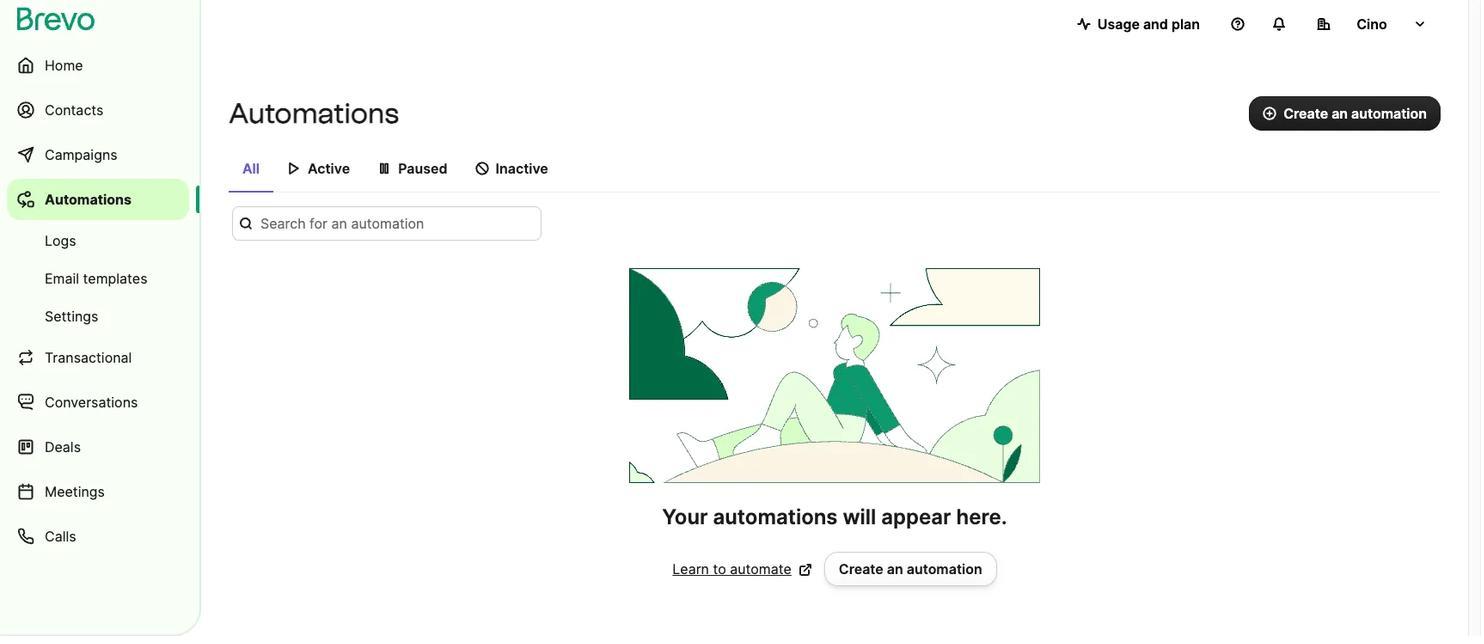 Task type: describe. For each thing, give the bounding box(es) containing it.
create for create an automation button in the your automations will appear here. tab panel
[[839, 561, 884, 578]]

dxrbf image for active
[[287, 162, 301, 175]]

conversations link
[[7, 382, 189, 423]]

an inside your automations will appear here. tab panel
[[887, 561, 903, 578]]

tab list containing all
[[229, 151, 1441, 193]]

transactional link
[[7, 337, 189, 378]]

create an automation inside your automations will appear here. tab panel
[[839, 561, 982, 578]]

1 horizontal spatial an
[[1332, 105, 1348, 122]]

cino
[[1357, 15, 1387, 33]]

inactive link
[[461, 151, 562, 191]]

home
[[45, 57, 83, 74]]

meetings link
[[7, 471, 189, 512]]

inactive
[[496, 160, 548, 177]]

automate
[[730, 561, 792, 578]]

contacts link
[[7, 89, 189, 131]]

workflow-list-search-input search field
[[232, 206, 542, 241]]

campaigns link
[[7, 134, 189, 175]]

active link
[[273, 151, 364, 191]]

conversations
[[45, 394, 138, 411]]

all
[[242, 160, 260, 177]]

your automations will appear here.
[[662, 505, 1007, 530]]

0 vertical spatial create an automation
[[1284, 105, 1427, 122]]

email templates link
[[7, 261, 189, 296]]

deals
[[45, 438, 81, 456]]

dxrbf image
[[378, 162, 391, 175]]

learn to automate link
[[673, 559, 812, 579]]

paused link
[[364, 151, 461, 191]]

paused
[[398, 160, 448, 177]]

cino button
[[1303, 7, 1441, 41]]

to
[[713, 561, 726, 578]]

1 horizontal spatial automations
[[229, 97, 399, 130]]

calls link
[[7, 516, 189, 557]]

usage and plan
[[1098, 15, 1200, 33]]

usage and plan button
[[1063, 7, 1214, 41]]

appear
[[882, 505, 951, 530]]



Task type: vqa. For each thing, say whether or not it's contained in the screenshot.
promotional
no



Task type: locate. For each thing, give the bounding box(es) containing it.
contacts
[[45, 101, 103, 119]]

0 horizontal spatial an
[[887, 561, 903, 578]]

1 horizontal spatial automation
[[1352, 105, 1427, 122]]

all link
[[229, 151, 273, 193]]

email
[[45, 270, 79, 287]]

campaigns
[[45, 146, 117, 163]]

automation inside your automations will appear here. tab panel
[[907, 561, 982, 578]]

learn
[[673, 561, 709, 578]]

1 horizontal spatial dxrbf image
[[475, 162, 489, 175]]

usage
[[1098, 15, 1140, 33]]

create an automation button
[[1249, 96, 1441, 131], [824, 552, 997, 586]]

1 horizontal spatial create an automation
[[1284, 105, 1427, 122]]

0 horizontal spatial create an automation
[[839, 561, 982, 578]]

your automations will appear here. tab panel
[[229, 206, 1441, 586]]

automations
[[713, 505, 838, 530]]

dxrbf image inside "inactive" link
[[475, 162, 489, 175]]

email templates
[[45, 270, 147, 287]]

transactional
[[45, 349, 132, 366]]

deals link
[[7, 426, 189, 468]]

tab list
[[229, 151, 1441, 193]]

dxrbf image inside active 'link'
[[287, 162, 301, 175]]

1 vertical spatial automations
[[45, 191, 132, 208]]

0 vertical spatial create
[[1284, 105, 1328, 122]]

0 vertical spatial create an automation button
[[1249, 96, 1441, 131]]

0 horizontal spatial dxrbf image
[[287, 162, 301, 175]]

plan
[[1172, 15, 1200, 33]]

calls
[[45, 528, 76, 545]]

logs
[[45, 232, 76, 249]]

0 horizontal spatial automations
[[45, 191, 132, 208]]

automations link
[[7, 179, 189, 220]]

0 vertical spatial automation
[[1352, 105, 1427, 122]]

logs link
[[7, 224, 189, 258]]

and
[[1143, 15, 1168, 33]]

dxrbf image left inactive
[[475, 162, 489, 175]]

0 vertical spatial automations
[[229, 97, 399, 130]]

automation
[[1352, 105, 1427, 122], [907, 561, 982, 578]]

1 vertical spatial create an automation
[[839, 561, 982, 578]]

an
[[1332, 105, 1348, 122], [887, 561, 903, 578]]

dxrbf image
[[287, 162, 301, 175], [475, 162, 489, 175]]

0 vertical spatial an
[[1332, 105, 1348, 122]]

templates
[[83, 270, 147, 287]]

1 horizontal spatial create
[[1284, 105, 1328, 122]]

0 horizontal spatial automation
[[907, 561, 982, 578]]

your
[[662, 505, 708, 530]]

settings link
[[7, 299, 189, 334]]

create an automation
[[1284, 105, 1427, 122], [839, 561, 982, 578]]

will
[[843, 505, 876, 530]]

automations up active
[[229, 97, 399, 130]]

dxrbf image left active
[[287, 162, 301, 175]]

here.
[[957, 505, 1007, 530]]

0 horizontal spatial create an automation button
[[824, 552, 997, 586]]

1 vertical spatial create
[[839, 561, 884, 578]]

1 horizontal spatial create an automation button
[[1249, 96, 1441, 131]]

1 vertical spatial automation
[[907, 561, 982, 578]]

meetings
[[45, 483, 105, 500]]

2 dxrbf image from the left
[[475, 162, 489, 175]]

dxrbf image for inactive
[[475, 162, 489, 175]]

active
[[308, 160, 350, 177]]

create for rightmost create an automation button
[[1284, 105, 1328, 122]]

1 dxrbf image from the left
[[287, 162, 301, 175]]

0 horizontal spatial create
[[839, 561, 884, 578]]

create
[[1284, 105, 1328, 122], [839, 561, 884, 578]]

home link
[[7, 45, 189, 86]]

automations up "logs" link
[[45, 191, 132, 208]]

1 vertical spatial create an automation button
[[824, 552, 997, 586]]

learn to automate
[[673, 561, 792, 578]]

automations
[[229, 97, 399, 130], [45, 191, 132, 208]]

create an automation button inside your automations will appear here. tab panel
[[824, 552, 997, 586]]

1 vertical spatial an
[[887, 561, 903, 578]]

create inside your automations will appear here. tab panel
[[839, 561, 884, 578]]

settings
[[45, 308, 98, 325]]



